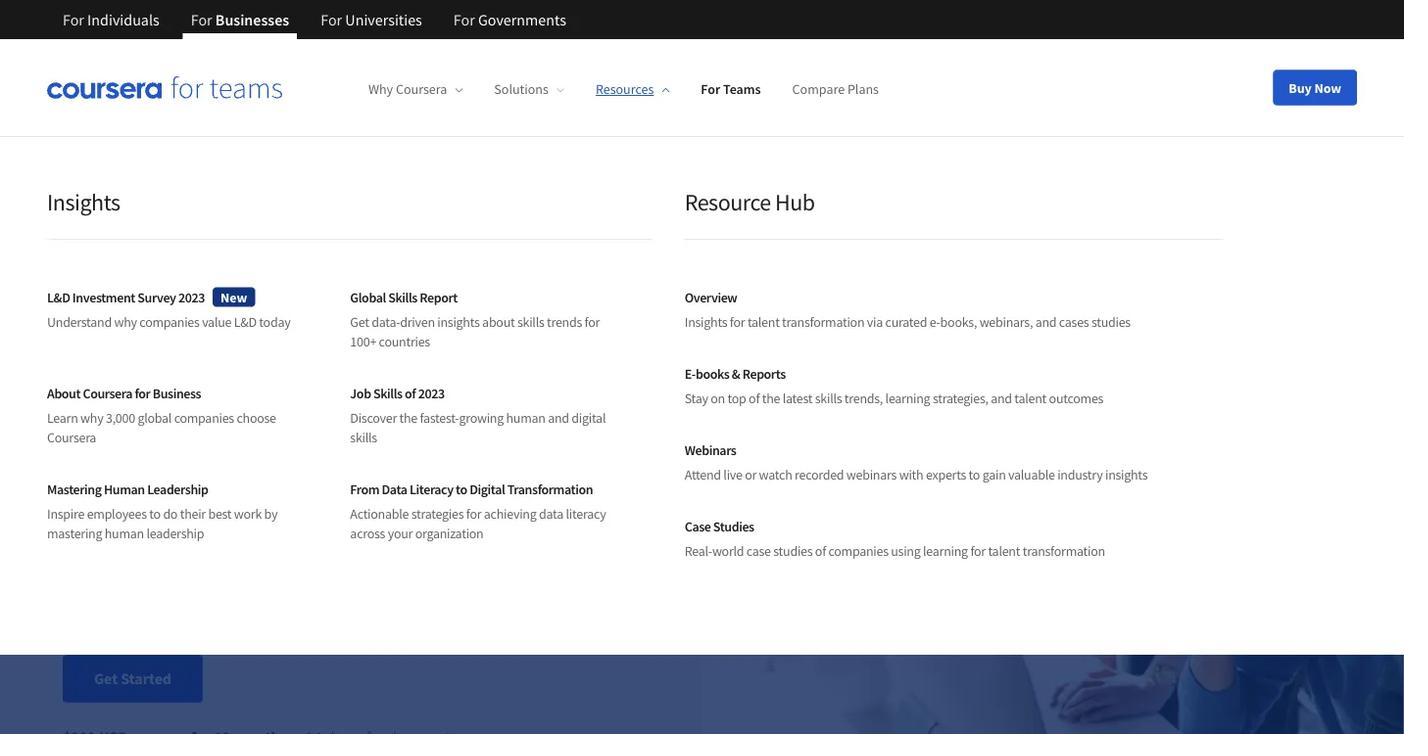 Task type: vqa. For each thing, say whether or not it's contained in the screenshot.
"reviews)"
no



Task type: describe. For each thing, give the bounding box(es) containing it.
from
[[439, 387, 484, 416]]

learning up tools at the bottom of page
[[252, 505, 303, 525]]

employees for leadership
[[87, 506, 147, 523]]

for for businesses
[[191, 10, 212, 29]]

skills inside job skills of 2023 discover the fastest-growing human and digital skills
[[350, 429, 377, 447]]

curated
[[885, 314, 927, 331]]

case
[[685, 518, 711, 536]]

and inside e-books & reports stay on top of the latest skills trends, learning strategies, and talent outcomes
[[991, 390, 1012, 408]]

new
[[220, 289, 247, 306]]

launch
[[213, 539, 256, 558]]

understand
[[47, 314, 112, 331]]

organization
[[415, 525, 484, 543]]

for governments
[[454, 10, 566, 29]]

about
[[482, 314, 515, 331]]

stay
[[685, 390, 708, 408]]

job skills of 2023 discover the fastest-growing human and digital skills
[[350, 385, 606, 447]]

upskill 5 to 125 employees
[[90, 471, 257, 491]]

strategies,
[[933, 390, 989, 408]]

and inside job skills of 2023 discover the fastest-growing human and digital skills
[[548, 410, 569, 427]]

understand why companies value l&d today
[[47, 314, 290, 331]]

for teams link
[[701, 81, 761, 98]]

resources
[[596, 81, 654, 98]]

for for governments
[[454, 10, 475, 29]]

industry
[[1058, 466, 1103, 484]]

studies inside overview insights for talent transformation via curated e-books, webinars, and cases studies
[[1092, 314, 1131, 331]]

the inside job skills of 2023 discover the fastest-growing human and digital skills
[[399, 410, 417, 427]]

from data literacy to digital transformation actionable strategies for achieving data literacy across your organization
[[350, 481, 606, 543]]

digital
[[572, 410, 606, 427]]

data-
[[372, 314, 400, 331]]

for inside help employees master new skills and reach their goals with access to world-class learning programs from coursera for teams.
[[577, 387, 603, 416]]

books,
[[940, 314, 977, 331]]

100+
[[350, 333, 376, 351]]

of inside e-books & reports stay on top of the latest skills trends, learning strategies, and talent outcomes
[[749, 390, 760, 408]]

across
[[350, 525, 385, 543]]

programs
[[344, 387, 435, 416]]

buy now
[[1289, 79, 1342, 97]]

fastest-
[[420, 410, 459, 427]]

digital
[[470, 481, 505, 498]]

0 vertical spatial why
[[114, 314, 137, 331]]

for inside overview insights for talent transformation via curated e-books, webinars, and cases studies
[[730, 314, 745, 331]]

0 horizontal spatial l&d
[[47, 289, 70, 306]]

studies
[[713, 518, 754, 536]]

trends
[[547, 314, 582, 331]]

to inside mastering human leadership inspire employees to do their best work by mastering human leadership
[[149, 506, 161, 523]]

accelerate team performance
[[63, 192, 462, 333]]

experts
[[926, 466, 966, 484]]

of inside job skills of 2023 discover the fastest-growing human and digital skills
[[405, 385, 416, 402]]

goals
[[528, 352, 577, 381]]

for inside case studies real-world case studies of companies using learning for talent transformation
[[971, 543, 986, 561]]

0 vertical spatial companies
[[139, 314, 200, 331]]

with inside webinars attend live or watch recorded webinars with experts to gain valuable industry insights
[[899, 466, 924, 484]]

their for do
[[180, 506, 206, 523]]

buy now button
[[1273, 70, 1357, 105]]

webinars,
[[980, 314, 1033, 331]]

for teams
[[701, 81, 761, 98]]

choose
[[237, 410, 276, 427]]

studies inside case studies real-world case studies of companies using learning for talent transformation
[[774, 543, 813, 561]]

literacy
[[410, 481, 453, 498]]

with inside help employees master new skills and reach their goals with access to world-class learning programs from coursera for teams.
[[581, 352, 623, 381]]

banner navigation
[[47, 0, 582, 39]]

leadership
[[147, 481, 208, 498]]

to inside help employees master new skills and reach their goals with access to world-class learning programs from coursera for teams.
[[128, 387, 147, 416]]

help
[[63, 352, 107, 381]]

data
[[539, 506, 564, 523]]

and inside help employees master new skills and reach their goals with access to world-class learning programs from coursera for teams.
[[383, 352, 419, 381]]

0 vertical spatial insights
[[47, 187, 120, 217]]

compare plans link
[[792, 81, 879, 98]]

coursera down learn at the left bottom of the page
[[47, 429, 96, 447]]

125
[[162, 471, 185, 491]]

valuable
[[1008, 466, 1055, 484]]

tools
[[259, 539, 290, 558]]

for inside global skills report get data-driven insights about skills trends for 100+ countries
[[585, 314, 600, 331]]

why coursera
[[368, 81, 447, 98]]

skills for discover
[[373, 385, 402, 402]]

why
[[368, 81, 393, 98]]

for for individuals
[[63, 10, 84, 29]]

companies inside case studies real-world case studies of companies using learning for talent transformation
[[829, 543, 889, 561]]

insights inside overview insights for talent transformation via curated e-books, webinars, and cases studies
[[685, 314, 727, 331]]

gain
[[983, 466, 1006, 484]]

your
[[388, 525, 413, 543]]

1 horizontal spatial access
[[156, 505, 196, 525]]

access inside help employees master new skills and reach their goals with access to world-class learning programs from coursera for teams.
[[63, 387, 124, 416]]

today
[[259, 314, 290, 331]]

talent inside e-books & reports stay on top of the latest skills trends, learning strategies, and talent outcomes
[[1015, 390, 1047, 408]]

for individuals
[[63, 10, 159, 29]]

human inside mastering human leadership inspire employees to do their best work by mastering human leadership
[[105, 525, 144, 543]]

universities
[[345, 10, 422, 29]]

by
[[264, 506, 278, 523]]

3,000
[[106, 410, 135, 427]]

top
[[728, 390, 746, 408]]

inspire
[[47, 506, 84, 523]]

employees inside help employees master new skills and reach their goals with access to world-class learning programs from coursera for teams.
[[111, 352, 214, 381]]

coursera for teams image
[[47, 76, 282, 99]]

and inside overview insights for talent transformation via curated e-books, webinars, and cases studies
[[1036, 314, 1057, 331]]

skills inside global skills report get data-driven insights about skills trends for 100+ countries
[[517, 314, 544, 331]]

value
[[202, 314, 231, 331]]

for inside the 'about coursera for business learn why 3,000 global companies choose coursera'
[[135, 385, 150, 402]]

survey
[[138, 289, 176, 306]]

e-
[[685, 365, 696, 383]]

plans
[[848, 81, 879, 98]]

growing
[[459, 410, 504, 427]]

opportunities
[[306, 505, 392, 525]]

mastering human leadership inspire employees to do their best work by mastering human leadership
[[47, 481, 278, 543]]

unlimited
[[90, 505, 153, 525]]

program
[[90, 539, 145, 558]]

&
[[732, 365, 740, 383]]

webinars
[[685, 441, 736, 459]]

coursera inside help employees master new skills and reach their goals with access to world-class learning programs from coursera for teams.
[[488, 387, 573, 416]]

skills for data-
[[388, 289, 417, 306]]

using
[[891, 543, 921, 561]]

to right 5
[[146, 471, 160, 491]]

why inside the 'about coursera for business learn why 3,000 global companies choose coursera'
[[80, 410, 103, 427]]

reach
[[423, 352, 475, 381]]

mastering
[[47, 481, 101, 498]]

webinars
[[847, 466, 897, 484]]

live
[[724, 466, 743, 484]]

to left 8,500 at left
[[199, 505, 212, 525]]

countries
[[379, 333, 430, 351]]



Task type: locate. For each thing, give the bounding box(es) containing it.
learning
[[263, 387, 340, 416], [886, 390, 930, 408], [252, 505, 303, 525], [923, 543, 968, 561]]

1 vertical spatial transformation
[[1023, 543, 1105, 561]]

0 vertical spatial employees
[[111, 352, 214, 381]]

2023 up understand why companies value l&d today
[[178, 289, 205, 306]]

companies down the survey
[[139, 314, 200, 331]]

new
[[288, 352, 328, 381]]

for down digital
[[466, 506, 481, 523]]

of right job
[[405, 385, 416, 402]]

skills down 100+
[[332, 352, 378, 381]]

0 vertical spatial studies
[[1092, 314, 1131, 331]]

0 horizontal spatial studies
[[774, 543, 813, 561]]

for for universities
[[321, 10, 342, 29]]

for down overview
[[730, 314, 745, 331]]

learning down the new
[[263, 387, 340, 416]]

for left teams
[[701, 81, 720, 98]]

to inside webinars attend live or watch recorded webinars with experts to gain valuable industry insights
[[969, 466, 980, 484]]

0 vertical spatial their
[[480, 352, 524, 381]]

0 vertical spatial get
[[350, 314, 369, 331]]

human down unlimited
[[105, 525, 144, 543]]

0 horizontal spatial 2023
[[178, 289, 205, 306]]

0 vertical spatial talent
[[748, 314, 780, 331]]

e-books & reports stay on top of the latest skills trends, learning strategies, and talent outcomes
[[685, 365, 1104, 408]]

real-
[[685, 543, 712, 561]]

setup
[[148, 539, 183, 558]]

1 vertical spatial access
[[156, 505, 196, 525]]

0 horizontal spatial human
[[105, 525, 144, 543]]

with left experts
[[899, 466, 924, 484]]

for businesses
[[191, 10, 289, 29]]

talent down "gain"
[[988, 543, 1020, 561]]

coursera
[[396, 81, 447, 98], [83, 385, 132, 402], [488, 387, 573, 416], [47, 429, 96, 447]]

their inside mastering human leadership inspire employees to do their best work by mastering human leadership
[[180, 506, 206, 523]]

leadership
[[146, 525, 204, 543]]

0 horizontal spatial their
[[180, 506, 206, 523]]

2023 inside job skills of 2023 discover the fastest-growing human and digital skills
[[418, 385, 445, 402]]

companies left using
[[829, 543, 889, 561]]

1 horizontal spatial of
[[749, 390, 760, 408]]

learning inside help employees master new skills and reach their goals with access to world-class learning programs from coursera for teams.
[[263, 387, 340, 416]]

0 horizontal spatial the
[[399, 410, 417, 427]]

transformation left the via
[[782, 314, 865, 331]]

0 horizontal spatial insights
[[437, 314, 480, 331]]

e-
[[930, 314, 940, 331]]

the left fastest-
[[399, 410, 417, 427]]

actionable
[[350, 506, 409, 523]]

for down goals
[[577, 387, 603, 416]]

1 horizontal spatial the
[[762, 390, 780, 408]]

for inside from data literacy to digital transformation actionable strategies for achieving data literacy across your organization
[[466, 506, 481, 523]]

access
[[63, 387, 124, 416], [156, 505, 196, 525]]

their
[[480, 352, 524, 381], [180, 506, 206, 523]]

of right top
[[749, 390, 760, 408]]

world-
[[151, 387, 213, 416]]

why
[[114, 314, 137, 331], [80, 410, 103, 427]]

employees inside mastering human leadership inspire employees to do their best work by mastering human leadership
[[87, 506, 147, 523]]

human
[[104, 481, 145, 498]]

2 vertical spatial companies
[[829, 543, 889, 561]]

studies right cases
[[1092, 314, 1131, 331]]

1 horizontal spatial insights
[[685, 314, 727, 331]]

1 vertical spatial employees
[[188, 471, 257, 491]]

from
[[350, 481, 379, 498]]

0 horizontal spatial access
[[63, 387, 124, 416]]

the down reports at the right
[[762, 390, 780, 408]]

human
[[506, 410, 546, 427], [105, 525, 144, 543]]

skills down discover
[[350, 429, 377, 447]]

employees up business
[[111, 352, 214, 381]]

webinars attend live or watch recorded webinars with experts to gain valuable industry insights
[[685, 441, 1148, 484]]

world
[[712, 543, 744, 561]]

for left businesses
[[191, 10, 212, 29]]

employees for to
[[188, 471, 257, 491]]

0 vertical spatial with
[[581, 352, 623, 381]]

talent inside case studies real-world case studies of companies using learning for talent transformation
[[988, 543, 1020, 561]]

transformation down the 'industry' at right bottom
[[1023, 543, 1105, 561]]

transformation inside case studies real-world case studies of companies using learning for talent transformation
[[1023, 543, 1105, 561]]

talent up reports at the right
[[748, 314, 780, 331]]

why down l&d investment survey 2023
[[114, 314, 137, 331]]

1 vertical spatial l&d
[[234, 314, 257, 331]]

skills inside e-books & reports stay on top of the latest skills trends, learning strategies, and talent outcomes
[[815, 390, 842, 408]]

1 vertical spatial skills
[[373, 385, 402, 402]]

compare
[[792, 81, 845, 98]]

1 vertical spatial studies
[[774, 543, 813, 561]]

0 vertical spatial human
[[506, 410, 546, 427]]

for left individuals
[[63, 10, 84, 29]]

solutions
[[494, 81, 549, 98]]

0 vertical spatial access
[[63, 387, 124, 416]]

0 horizontal spatial of
[[405, 385, 416, 402]]

via
[[867, 314, 883, 331]]

learning inside case studies real-world case studies of companies using learning for talent transformation
[[923, 543, 968, 561]]

1 vertical spatial human
[[105, 525, 144, 543]]

coursera up 3,000
[[83, 385, 132, 402]]

the
[[762, 390, 780, 408], [399, 410, 417, 427]]

1 vertical spatial companies
[[174, 410, 234, 427]]

and right strategies,
[[991, 390, 1012, 408]]

governments
[[478, 10, 566, 29]]

1 horizontal spatial their
[[480, 352, 524, 381]]

insights down "report" at the left of the page
[[437, 314, 480, 331]]

skills inside help employees master new skills and reach their goals with access to world-class learning programs from coursera for teams.
[[332, 352, 378, 381]]

program setup and launch tools
[[90, 539, 290, 558]]

team
[[332, 192, 462, 270]]

1 horizontal spatial with
[[899, 466, 924, 484]]

transformation
[[507, 481, 593, 498]]

1 vertical spatial insights
[[685, 314, 727, 331]]

transformation inside overview insights for talent transformation via curated e-books, webinars, and cases studies
[[782, 314, 865, 331]]

talent inside overview insights for talent transformation via curated e-books, webinars, and cases studies
[[748, 314, 780, 331]]

1 vertical spatial their
[[180, 506, 206, 523]]

case
[[747, 543, 771, 561]]

learning inside e-books & reports stay on top of the latest skills trends, learning strategies, and talent outcomes
[[886, 390, 930, 408]]

to left do
[[149, 506, 161, 523]]

for
[[63, 10, 84, 29], [191, 10, 212, 29], [321, 10, 342, 29], [454, 10, 475, 29], [701, 81, 720, 98]]

with
[[581, 352, 623, 381], [899, 466, 924, 484]]

literacy
[[566, 506, 606, 523]]

0 horizontal spatial why
[[80, 410, 103, 427]]

1 vertical spatial the
[[399, 410, 417, 427]]

their right do
[[180, 506, 206, 523]]

1 horizontal spatial get
[[350, 314, 369, 331]]

solutions link
[[494, 81, 564, 98]]

0 horizontal spatial transformation
[[782, 314, 865, 331]]

talent left outcomes
[[1015, 390, 1047, 408]]

0 vertical spatial 2023
[[178, 289, 205, 306]]

upskill
[[90, 471, 133, 491]]

driven
[[400, 314, 435, 331]]

reports
[[743, 365, 786, 383]]

0 horizontal spatial get
[[94, 670, 118, 690]]

l&d up the understand
[[47, 289, 70, 306]]

1 horizontal spatial studies
[[1092, 314, 1131, 331]]

data
[[382, 481, 407, 498]]

1 horizontal spatial 2023
[[418, 385, 445, 402]]

2023 up fastest-
[[418, 385, 445, 402]]

2023 for survey
[[178, 289, 205, 306]]

1 vertical spatial insights
[[1105, 466, 1148, 484]]

learning right using
[[923, 543, 968, 561]]

outcomes
[[1049, 390, 1104, 408]]

0 vertical spatial transformation
[[782, 314, 865, 331]]

0 vertical spatial insights
[[437, 314, 480, 331]]

their for reach
[[480, 352, 524, 381]]

2 horizontal spatial of
[[815, 543, 826, 561]]

skills inside job skills of 2023 discover the fastest-growing human and digital skills
[[373, 385, 402, 402]]

employees up best
[[188, 471, 257, 491]]

strategies
[[411, 506, 464, 523]]

for left governments
[[454, 10, 475, 29]]

global skills report get data-driven insights about skills trends for 100+ countries
[[350, 289, 600, 351]]

for up global
[[135, 385, 150, 402]]

transformation
[[782, 314, 865, 331], [1023, 543, 1105, 561]]

watch
[[759, 466, 792, 484]]

best
[[208, 506, 232, 523]]

human right growing
[[506, 410, 546, 427]]

for right using
[[971, 543, 986, 561]]

insights down overview
[[685, 314, 727, 331]]

get started
[[94, 670, 171, 690]]

attend
[[685, 466, 721, 484]]

to inside from data literacy to digital transformation actionable strategies for achieving data literacy across your organization
[[456, 481, 467, 498]]

l&d investment survey 2023
[[47, 289, 205, 306]]

studies right case
[[774, 543, 813, 561]]

1 horizontal spatial insights
[[1105, 466, 1148, 484]]

started
[[121, 670, 171, 690]]

insights inside webinars attend live or watch recorded webinars with experts to gain valuable industry insights
[[1105, 466, 1148, 484]]

get up 100+
[[350, 314, 369, 331]]

1 vertical spatial 2023
[[418, 385, 445, 402]]

help employees master new skills and reach their goals with access to world-class learning programs from coursera for teams.
[[63, 352, 623, 452]]

employees down human
[[87, 506, 147, 523]]

2 vertical spatial employees
[[87, 506, 147, 523]]

5
[[136, 471, 144, 491]]

get started link
[[63, 656, 203, 703]]

and down countries
[[383, 352, 419, 381]]

coursera right why
[[396, 81, 447, 98]]

achieving
[[484, 506, 537, 523]]

overview insights for talent transformation via curated e-books, webinars, and cases studies
[[685, 289, 1131, 331]]

individuals
[[87, 10, 159, 29]]

do
[[163, 506, 178, 523]]

0 horizontal spatial insights
[[47, 187, 120, 217]]

and right the 'setup'
[[186, 539, 210, 558]]

with right goals
[[581, 352, 623, 381]]

skills
[[517, 314, 544, 331], [332, 352, 378, 381], [815, 390, 842, 408], [350, 429, 377, 447]]

hub
[[775, 187, 815, 217]]

case studies real-world case studies of companies using learning for talent transformation
[[685, 518, 1105, 561]]

insights up investment
[[47, 187, 120, 217]]

1 vertical spatial talent
[[1015, 390, 1047, 408]]

class
[[213, 387, 259, 416]]

skills right 'latest'
[[815, 390, 842, 408]]

access up teams.
[[63, 387, 124, 416]]

of inside case studies real-world case studies of companies using learning for talent transformation
[[815, 543, 826, 561]]

companies down business
[[174, 410, 234, 427]]

0 vertical spatial skills
[[388, 289, 417, 306]]

to left digital
[[456, 481, 467, 498]]

learning right trends,
[[886, 390, 930, 408]]

1 vertical spatial get
[[94, 670, 118, 690]]

0 vertical spatial l&d
[[47, 289, 70, 306]]

insights right the 'industry' at right bottom
[[1105, 466, 1148, 484]]

1 horizontal spatial l&d
[[234, 314, 257, 331]]

to
[[128, 387, 147, 416], [969, 466, 980, 484], [146, 471, 160, 491], [456, 481, 467, 498], [199, 505, 212, 525], [149, 506, 161, 523]]

0 vertical spatial the
[[762, 390, 780, 408]]

of right case
[[815, 543, 826, 561]]

resource hub
[[685, 187, 815, 217]]

and left digital
[[548, 410, 569, 427]]

the inside e-books & reports stay on top of the latest skills trends, learning strategies, and talent outcomes
[[762, 390, 780, 408]]

0 horizontal spatial with
[[581, 352, 623, 381]]

books
[[696, 365, 730, 383]]

1 horizontal spatial human
[[506, 410, 546, 427]]

investment
[[72, 289, 135, 306]]

trends,
[[845, 390, 883, 408]]

why left 3,000
[[80, 410, 103, 427]]

global
[[350, 289, 386, 306]]

discover
[[350, 410, 397, 427]]

insights inside global skills report get data-driven insights about skills trends for 100+ countries
[[437, 314, 480, 331]]

to left "gain"
[[969, 466, 980, 484]]

cases
[[1059, 314, 1089, 331]]

mastering
[[47, 525, 102, 543]]

latest
[[783, 390, 813, 408]]

skills right about at the left of the page
[[517, 314, 544, 331]]

to left business
[[128, 387, 147, 416]]

get inside global skills report get data-driven insights about skills trends for 100+ countries
[[350, 314, 369, 331]]

2023 for of
[[418, 385, 445, 402]]

of
[[405, 385, 416, 402], [749, 390, 760, 408], [815, 543, 826, 561]]

coursera down goals
[[488, 387, 573, 416]]

skills right job
[[373, 385, 402, 402]]

access up 'leadership'
[[156, 505, 196, 525]]

and left cases
[[1036, 314, 1057, 331]]

for right trends in the left of the page
[[585, 314, 600, 331]]

l&d down new
[[234, 314, 257, 331]]

companies inside the 'about coursera for business learn why 3,000 global companies choose coursera'
[[174, 410, 234, 427]]

2 vertical spatial talent
[[988, 543, 1020, 561]]

skills up driven
[[388, 289, 417, 306]]

for left universities
[[321, 10, 342, 29]]

get left started
[[94, 670, 118, 690]]

teams.
[[63, 422, 129, 452]]

their down about at the left of the page
[[480, 352, 524, 381]]

why coursera link
[[368, 81, 463, 98]]

their inside help employees master new skills and reach their goals with access to world-class learning programs from coursera for teams.
[[480, 352, 524, 381]]

1 horizontal spatial why
[[114, 314, 137, 331]]

1 vertical spatial with
[[899, 466, 924, 484]]

for
[[585, 314, 600, 331], [730, 314, 745, 331], [135, 385, 150, 402], [577, 387, 603, 416], [466, 506, 481, 523], [971, 543, 986, 561]]

skills inside global skills report get data-driven insights about skills trends for 100+ countries
[[388, 289, 417, 306]]

get
[[350, 314, 369, 331], [94, 670, 118, 690]]

human inside job skills of 2023 discover the fastest-growing human and digital skills
[[506, 410, 546, 427]]

1 vertical spatial why
[[80, 410, 103, 427]]

1 horizontal spatial transformation
[[1023, 543, 1105, 561]]



